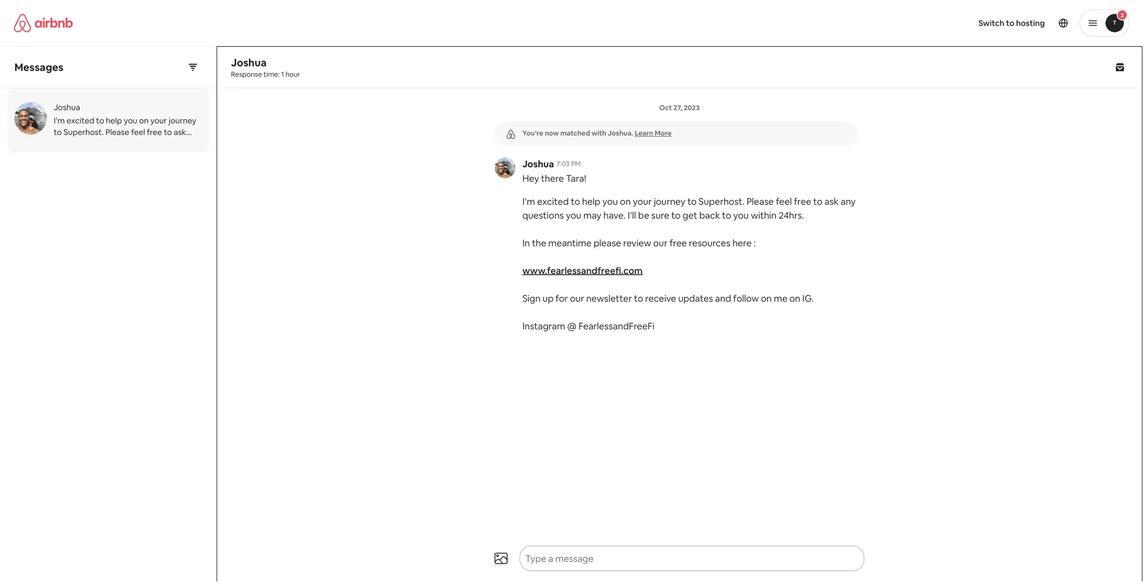 Task type: locate. For each thing, give the bounding box(es) containing it.
0 horizontal spatial your
[[150, 116, 167, 126]]

be inside the i'm excited to help you on your journey to superhost. please feel free to ask any questions you may have. i'll be sure to get back to you within 24hrs.
[[638, 209, 649, 221]]

get inside the i'm excited to help you on your journey to superhost. please feel free to ask any questions you may have. i'll be sure to get back to you within 24hrs.
[[683, 209, 697, 221]]

0 horizontal spatial back
[[78, 150, 96, 161]]

1 horizontal spatial sure
[[651, 209, 669, 221]]

back up resource...
[[78, 150, 96, 161]]

1 horizontal spatial be
[[638, 209, 649, 221]]

1 vertical spatial help
[[582, 196, 600, 207]]

please down end of inbox data group
[[93, 162, 117, 172]]

0 vertical spatial joshua
[[231, 56, 267, 69]]

please up end of inbox data group
[[106, 127, 129, 137]]

0 horizontal spatial meantime
[[54, 162, 92, 172]]

1 horizontal spatial our
[[570, 293, 584, 304]]

1 vertical spatial within
[[751, 209, 777, 221]]

1 vertical spatial any
[[841, 196, 856, 207]]

0 horizontal spatial feel
[[131, 127, 145, 137]]

2
[[1121, 11, 1124, 19]]

0 vertical spatial journey
[[169, 116, 196, 126]]

0 horizontal spatial our
[[146, 162, 158, 172]]

journey inside the 'joshua i'm excited to help you on your journey to superhost. please feel free to ask any questions you may have. i'll be sure to get back to you within 24hrs.  in the meantime please review our free resource...'
[[169, 116, 196, 126]]

1 vertical spatial feel
[[776, 196, 792, 207]]

please
[[106, 127, 129, 137], [747, 196, 774, 207]]

please
[[93, 162, 117, 172], [594, 237, 621, 249]]

0 vertical spatial i'll
[[161, 139, 168, 149]]

please inside the i'm excited to help you on your journey to superhost. please feel free to ask any questions you may have. i'll be sure to get back to you within 24hrs.
[[747, 196, 774, 207]]

0 vertical spatial back
[[78, 150, 96, 161]]

1 vertical spatial have.
[[603, 209, 626, 221]]

0 horizontal spatial be
[[170, 139, 180, 149]]

there
[[541, 172, 564, 184]]

i'm
[[54, 116, 65, 126], [522, 196, 535, 207]]

0 vertical spatial 24hrs.
[[148, 150, 170, 161]]

get up resources
[[683, 209, 697, 221]]

1 vertical spatial please
[[747, 196, 774, 207]]

0 horizontal spatial within
[[123, 150, 146, 161]]

1 horizontal spatial i'll
[[628, 209, 636, 221]]

0 vertical spatial please
[[93, 162, 117, 172]]

1 horizontal spatial help
[[582, 196, 600, 207]]

0 horizontal spatial please
[[93, 162, 117, 172]]

excited down there
[[537, 196, 569, 207]]

1 vertical spatial 24hrs.
[[779, 209, 804, 221]]

on
[[139, 116, 149, 126], [620, 196, 631, 207], [761, 293, 772, 304], [789, 293, 800, 304]]

0 horizontal spatial sure
[[181, 139, 197, 149]]

1 vertical spatial get
[[683, 209, 697, 221]]

joshua inside joshua response time: 1 hour
[[231, 56, 267, 69]]

our down the i'm excited to help you on your journey to superhost. please feel free to ask any questions you may have. i'll be sure to get back to you within 24hrs.
[[653, 237, 667, 249]]

the
[[180, 150, 193, 161], [532, 237, 546, 249]]

questions inside the 'joshua i'm excited to help you on your journey to superhost. please feel free to ask any questions you may have. i'll be sure to get back to you within 24hrs.  in the meantime please review our free resource...'
[[69, 139, 105, 149]]

1 vertical spatial i'm
[[522, 196, 535, 207]]

1 horizontal spatial 24hrs.
[[779, 209, 804, 221]]

profile element
[[585, 0, 1129, 46]]

2 vertical spatial joshua
[[522, 158, 554, 170]]

1 horizontal spatial get
[[683, 209, 697, 221]]

1 vertical spatial your
[[633, 196, 652, 207]]

journey down filter conversations. current filter: all conversations icon
[[169, 116, 196, 126]]

0 vertical spatial excited
[[67, 116, 94, 126]]

joshua inside the 'joshua i'm excited to help you on your journey to superhost. please feel free to ask any questions you may have. i'll be sure to get back to you within 24hrs.  in the meantime please review our free resource...'
[[54, 102, 80, 113]]

1 horizontal spatial excited
[[537, 196, 569, 207]]

airbnb service says you're now matched with joshua.. sent oct 27, 2023, 8:07 am group
[[482, 90, 877, 146]]

filter conversations. current filter: all conversations image
[[188, 63, 198, 72]]

1 vertical spatial back
[[699, 209, 720, 221]]

0 vertical spatial review
[[119, 162, 144, 172]]

back inside the i'm excited to help you on your journey to superhost. please feel free to ask any questions you may have. i'll be sure to get back to you within 24hrs.
[[699, 209, 720, 221]]

have. up end of inbox data group
[[139, 139, 159, 149]]

0 horizontal spatial the
[[180, 150, 193, 161]]

hour
[[286, 70, 300, 79]]

get up resource...
[[64, 150, 76, 161]]

0 vertical spatial in
[[172, 150, 178, 161]]

meantime up resource...
[[54, 162, 92, 172]]

and
[[715, 293, 731, 304]]

review
[[119, 162, 144, 172], [623, 237, 651, 249]]

excited inside the i'm excited to help you on your journey to superhost. please feel free to ask any questions you may have. i'll be sure to get back to you within 24hrs.
[[537, 196, 569, 207]]

instagram
[[522, 320, 565, 332]]

1 horizontal spatial journey
[[654, 196, 685, 207]]

0 horizontal spatial may
[[122, 139, 138, 149]]

1 vertical spatial joshua
[[54, 102, 80, 113]]

1 vertical spatial journey
[[654, 196, 685, 207]]

0 vertical spatial our
[[146, 162, 158, 172]]

superhost. up end of inbox data group
[[64, 127, 104, 137]]

any
[[54, 139, 67, 149], [841, 196, 856, 207]]

on up end of inbox data group
[[139, 116, 149, 126]]

meantime inside the 'joshua i'm excited to help you on your journey to superhost. please feel free to ask any questions you may have. i'll be sure to get back to you within 24hrs.  in the meantime please review our free resource...'
[[54, 162, 92, 172]]

1 vertical spatial superhost.
[[699, 196, 745, 207]]

24hrs.
[[148, 150, 170, 161], [779, 209, 804, 221]]

i'm inside the 'joshua i'm excited to help you on your journey to superhost. please feel free to ask any questions you may have. i'll be sure to get back to you within 24hrs.  in the meantime please review our free resource...'
[[54, 116, 65, 126]]

joshua down 'messages'
[[54, 102, 80, 113]]

our
[[146, 162, 158, 172], [653, 237, 667, 249], [570, 293, 584, 304]]

you
[[124, 116, 137, 126], [107, 139, 120, 149], [108, 150, 121, 161], [602, 196, 618, 207], [566, 209, 581, 221], [733, 209, 749, 221]]

with
[[592, 129, 606, 138]]

0 horizontal spatial review
[[119, 162, 144, 172]]

within
[[123, 150, 146, 161], [751, 209, 777, 221]]

superhost.
[[64, 127, 104, 137], [699, 196, 745, 207]]

please inside the 'joshua i'm excited to help you on your journey to superhost. please feel free to ask any questions you may have. i'll be sure to get back to you within 24hrs.  in the meantime please review our free resource...'
[[93, 162, 117, 172]]

1 horizontal spatial review
[[623, 237, 651, 249]]

in inside the 'joshua i'm excited to help you on your journey to superhost. please feel free to ask any questions you may have. i'll be sure to get back to you within 24hrs.  in the meantime please review our free resource...'
[[172, 150, 178, 161]]

have. up in the meantime please review our free resources here :
[[603, 209, 626, 221]]

help inside the 'joshua i'm excited to help you on your journey to superhost. please feel free to ask any questions you may have. i'll be sure to get back to you within 24hrs.  in the meantime please review our free resource...'
[[106, 116, 122, 126]]

help up end of inbox data group
[[106, 116, 122, 126]]

select to open user profile for joshua image
[[495, 158, 515, 178]]

superhost. inside the 'joshua i'm excited to help you on your journey to superhost. please feel free to ask any questions you may have. i'll be sure to get back to you within 24hrs.  in the meantime please review our free resource...'
[[64, 127, 104, 137]]

0 horizontal spatial superhost.
[[64, 127, 104, 137]]

back
[[78, 150, 96, 161], [699, 209, 720, 221]]

2 horizontal spatial our
[[653, 237, 667, 249]]

1 horizontal spatial have.
[[603, 209, 626, 221]]

within inside the i'm excited to help you on your journey to superhost. please feel free to ask any questions you may have. i'll be sure to get back to you within 24hrs.
[[751, 209, 777, 221]]

0 horizontal spatial any
[[54, 139, 67, 149]]

our inside the 'joshua i'm excited to help you on your journey to superhost. please feel free to ask any questions you may have. i'll be sure to get back to you within 24hrs.  in the meantime please review our free resource...'
[[146, 162, 158, 172]]

1 horizontal spatial superhost.
[[699, 196, 745, 207]]

may
[[122, 139, 138, 149], [583, 209, 601, 221]]

i'll up end of inbox data group
[[161, 139, 168, 149]]

in the meantime please review our free resources here :
[[522, 237, 756, 249]]

meantime
[[54, 162, 92, 172], [548, 237, 592, 249]]

excited up end of inbox data group
[[67, 116, 94, 126]]

your inside the 'joshua i'm excited to help you on your journey to superhost. please feel free to ask any questions you may have. i'll be sure to get back to you within 24hrs.  in the meantime please review our free resource...'
[[150, 116, 167, 126]]

0 vertical spatial may
[[122, 139, 138, 149]]

hosting
[[1016, 18, 1045, 28]]

0 horizontal spatial have.
[[139, 139, 159, 149]]

27,
[[673, 103, 682, 112]]

:
[[754, 237, 756, 249]]

time:
[[263, 70, 280, 79]]

pm
[[571, 159, 581, 168]]

may down tara!
[[583, 209, 601, 221]]

on left me
[[761, 293, 772, 304]]

in
[[172, 150, 178, 161], [522, 237, 530, 249]]

free
[[147, 127, 162, 137], [160, 162, 175, 172], [794, 196, 811, 207], [669, 237, 687, 249]]

0 horizontal spatial 24hrs.
[[148, 150, 170, 161]]

0 horizontal spatial help
[[106, 116, 122, 126]]

0 horizontal spatial in
[[172, 150, 178, 161]]

meantime up the "www.fearlessandfreefi.com"
[[548, 237, 592, 249]]

ig.
[[802, 293, 814, 304]]

1 vertical spatial be
[[638, 209, 649, 221]]

0 vertical spatial within
[[123, 150, 146, 161]]

help down tara!
[[582, 196, 600, 207]]

2 button
[[1079, 9, 1129, 37]]

newsletter
[[586, 293, 632, 304]]

0 vertical spatial have.
[[139, 139, 159, 149]]

0 horizontal spatial questions
[[69, 139, 105, 149]]

0 horizontal spatial ask
[[174, 127, 186, 137]]

joshua up response on the top of the page
[[231, 56, 267, 69]]

1 vertical spatial sure
[[651, 209, 669, 221]]

i'll up in the meantime please review our free resources here :
[[628, 209, 636, 221]]

on inside the i'm excited to help you on your journey to superhost. please feel free to ask any questions you may have. i'll be sure to get back to you within 24hrs.
[[620, 196, 631, 207]]

switch
[[979, 18, 1004, 28]]

joshua 7:03 pm hey there tara!
[[522, 158, 586, 184]]

0 vertical spatial any
[[54, 139, 67, 149]]

1 vertical spatial i'll
[[628, 209, 636, 221]]

feel
[[131, 127, 145, 137], [776, 196, 792, 207]]

1 vertical spatial in
[[522, 237, 530, 249]]

questions down there
[[522, 209, 564, 221]]

for
[[556, 293, 568, 304]]

Type a message text field
[[521, 548, 842, 571]]

help inside the i'm excited to help you on your journey to superhost. please feel free to ask any questions you may have. i'll be sure to get back to you within 24hrs.
[[582, 196, 600, 207]]

1 horizontal spatial questions
[[522, 209, 564, 221]]

i'll inside the 'joshua i'm excited to help you on your journey to superhost. please feel free to ask any questions you may have. i'll be sure to get back to you within 24hrs.  in the meantime please review our free resource...'
[[161, 139, 168, 149]]

2 vertical spatial our
[[570, 293, 584, 304]]

24hrs. inside the i'm excited to help you on your journey to superhost. please feel free to ask any questions you may have. i'll be sure to get back to you within 24hrs.
[[779, 209, 804, 221]]

our right for
[[570, 293, 584, 304]]

may up end of inbox data group
[[122, 139, 138, 149]]

0 horizontal spatial i'm
[[54, 116, 65, 126]]

0 horizontal spatial please
[[106, 127, 129, 137]]

on up in the meantime please review our free resources here :
[[620, 196, 631, 207]]

messaging page main contents element
[[0, 46, 1143, 583]]

here
[[732, 237, 752, 249]]

1 vertical spatial ask
[[824, 196, 839, 207]]

1 horizontal spatial within
[[751, 209, 777, 221]]

0 vertical spatial superhost.
[[64, 127, 104, 137]]

0 vertical spatial feel
[[131, 127, 145, 137]]

0 vertical spatial your
[[150, 116, 167, 126]]

ask inside the 'joshua i'm excited to help you on your journey to superhost. please feel free to ask any questions you may have. i'll be sure to get back to you within 24hrs.  in the meantime please review our free resource...'
[[174, 127, 186, 137]]

matched
[[560, 129, 590, 138]]

24hrs. inside the 'joshua i'm excited to help you on your journey to superhost. please feel free to ask any questions you may have. i'll be sure to get back to you within 24hrs.  in the meantime please review our free resource...'
[[148, 150, 170, 161]]

0 vertical spatial questions
[[69, 139, 105, 149]]

0 vertical spatial the
[[180, 150, 193, 161]]

i'm down 'messages'
[[54, 116, 65, 126]]

please up :
[[747, 196, 774, 207]]

be
[[170, 139, 180, 149], [638, 209, 649, 221]]

1 horizontal spatial may
[[583, 209, 601, 221]]

questions up end of inbox data group
[[69, 139, 105, 149]]

joshua inside joshua 7:03 pm hey there tara!
[[522, 158, 554, 170]]

journey
[[169, 116, 196, 126], [654, 196, 685, 207]]

get
[[64, 150, 76, 161], [683, 209, 697, 221]]

our down end of inbox data group
[[146, 162, 158, 172]]

joshua up hey
[[522, 158, 554, 170]]

follow
[[733, 293, 759, 304]]

help
[[106, 116, 122, 126], [582, 196, 600, 207]]

1 horizontal spatial ask
[[824, 196, 839, 207]]

joshua.
[[608, 129, 633, 138]]

oct 27, 2023
[[659, 103, 700, 112]]

0 vertical spatial sure
[[181, 139, 197, 149]]

hey
[[522, 172, 539, 184]]

to
[[1006, 18, 1014, 28], [96, 116, 104, 126], [54, 127, 62, 137], [164, 127, 172, 137], [54, 150, 62, 161], [98, 150, 106, 161], [571, 196, 580, 207], [687, 196, 697, 207], [813, 196, 822, 207], [671, 209, 681, 221], [722, 209, 731, 221], [634, 293, 643, 304]]

0 horizontal spatial excited
[[67, 116, 94, 126]]

i'm down hey
[[522, 196, 535, 207]]

0 vertical spatial get
[[64, 150, 76, 161]]

ask
[[174, 127, 186, 137], [824, 196, 839, 207]]

back up resources
[[699, 209, 720, 221]]

messages
[[14, 60, 63, 74]]

superhost. up resources
[[699, 196, 745, 207]]

i'm excited to help you on your journey to superhost. please feel free to ask any questions you may have. i'll be sure to get back to you within 24hrs.
[[522, 196, 856, 221]]

0 vertical spatial please
[[106, 127, 129, 137]]

1
[[281, 70, 284, 79]]

i'll
[[161, 139, 168, 149], [628, 209, 636, 221]]

1 horizontal spatial feel
[[776, 196, 792, 207]]

0 vertical spatial meantime
[[54, 162, 92, 172]]

1 vertical spatial the
[[532, 237, 546, 249]]

your
[[150, 116, 167, 126], [633, 196, 652, 207]]

0 horizontal spatial get
[[64, 150, 76, 161]]

1 vertical spatial may
[[583, 209, 601, 221]]

please up 'www.fearlessandfreefi.com' link
[[594, 237, 621, 249]]

sure
[[181, 139, 197, 149], [651, 209, 669, 221]]

questions
[[69, 139, 105, 149], [522, 209, 564, 221]]

0 vertical spatial help
[[106, 116, 122, 126]]

1 horizontal spatial back
[[699, 209, 720, 221]]

joshua
[[231, 56, 267, 69], [54, 102, 80, 113], [522, 158, 554, 170]]

have.
[[139, 139, 159, 149], [603, 209, 626, 221]]

1 vertical spatial questions
[[522, 209, 564, 221]]

joshua i'm excited to help you on your journey to superhost. please feel free to ask any questions you may have. i'll be sure to get back to you within 24hrs.  in the meantime please review our free resource...
[[54, 102, 197, 184]]

fearlessandfreefi
[[579, 320, 655, 332]]

1 horizontal spatial any
[[841, 196, 856, 207]]

2 horizontal spatial joshua
[[522, 158, 554, 170]]

1 horizontal spatial i'm
[[522, 196, 535, 207]]

excited
[[67, 116, 94, 126], [537, 196, 569, 207]]

excited inside the 'joshua i'm excited to help you on your journey to superhost. please feel free to ask any questions you may have. i'll be sure to get back to you within 24hrs.  in the meantime please review our free resource...'
[[67, 116, 94, 126]]

0 horizontal spatial joshua
[[54, 102, 80, 113]]

journey up in the meantime please review our free resources here :
[[654, 196, 685, 207]]

0 vertical spatial be
[[170, 139, 180, 149]]

joshua for hey there tara!
[[522, 158, 554, 170]]

resources
[[689, 237, 730, 249]]

1 horizontal spatial joshua
[[231, 56, 267, 69]]



Task type: describe. For each thing, give the bounding box(es) containing it.
journey inside the i'm excited to help you on your journey to superhost. please feel free to ask any questions you may have. i'll be sure to get back to you within 24hrs.
[[654, 196, 685, 207]]

sure inside the 'joshua i'm excited to help you on your journey to superhost. please feel free to ask any questions you may have. i'll be sure to get back to you within 24hrs.  in the meantime please review our free resource...'
[[181, 139, 197, 149]]

updates
[[678, 293, 713, 304]]

feel inside the 'joshua i'm excited to help you on your journey to superhost. please feel free to ask any questions you may have. i'll be sure to get back to you within 24hrs.  in the meantime please review our free resource...'
[[131, 127, 145, 137]]

free inside the i'm excited to help you on your journey to superhost. please feel free to ask any questions you may have. i'll be sure to get back to you within 24hrs.
[[794, 196, 811, 207]]

within inside the 'joshua i'm excited to help you on your journey to superhost. please feel free to ask any questions you may have. i'll be sure to get back to you within 24hrs.  in the meantime please review our free resource...'
[[123, 150, 146, 161]]

any inside the i'm excited to help you on your journey to superhost. please feel free to ask any questions you may have. i'll be sure to get back to you within 24hrs.
[[841, 196, 856, 207]]

questions inside the i'm excited to help you on your journey to superhost. please feel free to ask any questions you may have. i'll be sure to get back to you within 24hrs.
[[522, 209, 564, 221]]

list of conversations group
[[1, 88, 216, 184]]

www.fearlessandfreefi.com
[[522, 265, 643, 277]]

1 horizontal spatial meantime
[[548, 237, 592, 249]]

1 horizontal spatial please
[[594, 237, 621, 249]]

oct
[[659, 103, 672, 112]]

to inside profile element
[[1006, 18, 1014, 28]]

more
[[655, 129, 672, 138]]

review inside the 'joshua i'm excited to help you on your journey to superhost. please feel free to ask any questions you may have. i'll be sure to get back to you within 24hrs.  in the meantime please review our free resource...'
[[119, 162, 144, 172]]

2023
[[684, 103, 700, 112]]

joshua response time: 1 hour
[[231, 56, 300, 79]]

www.fearlessandfreefi.com link
[[522, 265, 643, 277]]

now
[[545, 129, 559, 138]]

sign up for our newsletter to receive updates and follow on me on ig.
[[522, 293, 814, 304]]

the inside the 'joshua i'm excited to help you on your journey to superhost. please feel free to ask any questions you may have. i'll be sure to get back to you within 24hrs.  in the meantime please review our free resource...'
[[180, 150, 193, 161]]

superhost. inside the i'm excited to help you on your journey to superhost. please feel free to ask any questions you may have. i'll be sure to get back to you within 24hrs.
[[699, 196, 745, 207]]

tara!
[[566, 172, 586, 184]]

ask inside the i'm excited to help you on your journey to superhost. please feel free to ask any questions you may have. i'll be sure to get back to you within 24hrs.
[[824, 196, 839, 207]]

joshua button
[[522, 158, 554, 170]]

@
[[567, 320, 577, 332]]

on left ig.
[[789, 293, 800, 304]]

be inside the 'joshua i'm excited to help you on your journey to superhost. please feel free to ask any questions you may have. i'll be sure to get back to you within 24hrs.  in the meantime please review our free resource...'
[[170, 139, 180, 149]]

any inside the 'joshua i'm excited to help you on your journey to superhost. please feel free to ask any questions you may have. i'll be sure to get back to you within 24hrs.  in the meantime please review our free resource...'
[[54, 139, 67, 149]]

learn more link
[[635, 129, 672, 138]]

switch to hosting
[[979, 18, 1045, 28]]

7:03
[[556, 159, 570, 168]]

may inside the 'joshua i'm excited to help you on your journey to superhost. please feel free to ask any questions you may have. i'll be sure to get back to you within 24hrs.  in the meantime please review our free resource...'
[[122, 139, 138, 149]]

joshua for i'm excited to help you on your journey to superhost. please feel free to ask any questions you may have. i'll be sure to get back to you within 24hrs.  in the meantime please review our free resource...
[[54, 102, 80, 113]]

learn
[[635, 129, 653, 138]]

sure inside the i'm excited to help you on your journey to superhost. please feel free to ask any questions you may have. i'll be sure to get back to you within 24hrs.
[[651, 209, 669, 221]]

switch to hosting link
[[972, 11, 1052, 35]]

you're
[[522, 129, 543, 138]]

have. inside the 'joshua i'm excited to help you on your journey to superhost. please feel free to ask any questions you may have. i'll be sure to get back to you within 24hrs.  in the meantime please review our free resource...'
[[139, 139, 159, 149]]

1 vertical spatial review
[[623, 237, 651, 249]]

i'll inside the i'm excited to help you on your journey to superhost. please feel free to ask any questions you may have. i'll be sure to get back to you within 24hrs.
[[628, 209, 636, 221]]

resource...
[[54, 173, 92, 184]]

on inside the 'joshua i'm excited to help you on your journey to superhost. please feel free to ask any questions you may have. i'll be sure to get back to you within 24hrs.  in the meantime please review our free resource...'
[[139, 116, 149, 126]]

joshua for response time: 1 hour
[[231, 56, 267, 69]]

me
[[774, 293, 787, 304]]

you're now matched with joshua. learn more
[[522, 129, 672, 138]]

response
[[231, 70, 262, 79]]

your inside the i'm excited to help you on your journey to superhost. please feel free to ask any questions you may have. i'll be sure to get back to you within 24hrs.
[[633, 196, 652, 207]]

instagram @ fearlessandfreefi
[[522, 320, 655, 332]]

have. inside the i'm excited to help you on your journey to superhost. please feel free to ask any questions you may have. i'll be sure to get back to you within 24hrs.
[[603, 209, 626, 221]]

get inside the 'joshua i'm excited to help you on your journey to superhost. please feel free to ask any questions you may have. i'll be sure to get back to you within 24hrs.  in the meantime please review our free resource...'
[[64, 150, 76, 161]]

sign
[[522, 293, 541, 304]]

please inside the 'joshua i'm excited to help you on your journey to superhost. please feel free to ask any questions you may have. i'll be sure to get back to you within 24hrs.  in the meantime please review our free resource...'
[[106, 127, 129, 137]]

may inside the i'm excited to help you on your journey to superhost. please feel free to ask any questions you may have. i'll be sure to get back to you within 24hrs.
[[583, 209, 601, 221]]

back inside the 'joshua i'm excited to help you on your journey to superhost. please feel free to ask any questions you may have. i'll be sure to get back to you within 24hrs.  in the meantime please review our free resource...'
[[78, 150, 96, 161]]

i'm inside the i'm excited to help you on your journey to superhost. please feel free to ask any questions you may have. i'll be sure to get back to you within 24hrs.
[[522, 196, 535, 207]]

select to open user profile for joshua image
[[495, 158, 515, 178]]

end of inbox data group
[[1, 152, 216, 155]]

feel inside the i'm excited to help you on your journey to superhost. please feel free to ask any questions you may have. i'll be sure to get back to you within 24hrs.
[[776, 196, 792, 207]]

1 horizontal spatial the
[[532, 237, 546, 249]]

up
[[543, 293, 554, 304]]

receive
[[645, 293, 676, 304]]



Task type: vqa. For each thing, say whether or not it's contained in the screenshot.
you
yes



